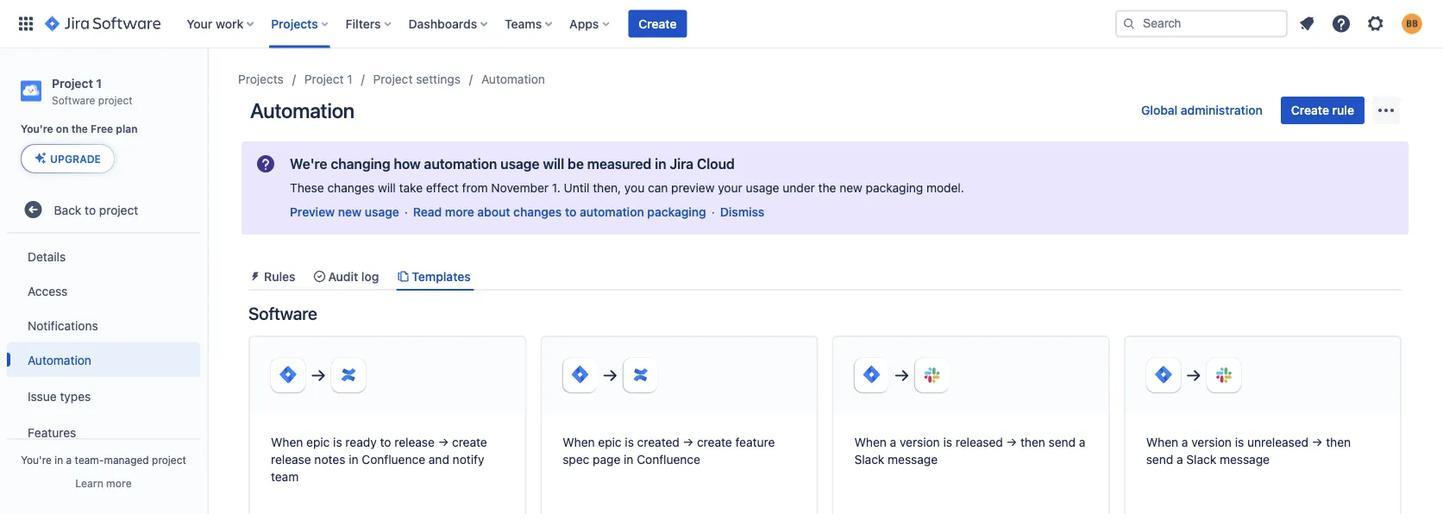 Task type: locate. For each thing, give the bounding box(es) containing it.
tab list
[[242, 262, 1409, 291]]

then
[[1020, 435, 1045, 450], [1326, 435, 1351, 450]]

then right released
[[1020, 435, 1045, 450]]

version inside when a version is unreleased → then send a slack message
[[1191, 435, 1232, 450]]

2 slack from the left
[[1186, 453, 1217, 467]]

0 horizontal spatial software
[[52, 94, 95, 106]]

version left released
[[900, 435, 940, 450]]

project settings link
[[373, 69, 461, 90]]

projects right sidebar navigation icon
[[238, 72, 284, 86]]

0 horizontal spatial message
[[888, 453, 938, 467]]

automation link for notifications
[[7, 343, 200, 377]]

2 → from the left
[[683, 435, 694, 450]]

1 vertical spatial software
[[248, 303, 317, 323]]

0 horizontal spatial send
[[1049, 435, 1076, 450]]

appswitcher icon image
[[16, 13, 36, 34]]

measured
[[587, 156, 652, 172]]

you're on the free plan
[[21, 123, 138, 135]]

1
[[347, 72, 353, 86], [96, 76, 102, 90]]

changing
[[331, 156, 390, 172]]

1 → from the left
[[438, 435, 449, 450]]

settings image
[[1366, 13, 1386, 34]]

1 horizontal spatial confluence
[[637, 453, 700, 467]]

0 horizontal spatial create
[[639, 16, 677, 31]]

ready
[[345, 435, 377, 450]]

be
[[568, 156, 584, 172]]

when inside when a version is unreleased → then send a slack message
[[1146, 435, 1178, 450]]

Search field
[[1115, 10, 1288, 38]]

is left released
[[943, 435, 952, 450]]

on
[[56, 123, 69, 135]]

→ right "created"
[[683, 435, 694, 450]]

you're left on
[[21, 123, 53, 135]]

model.
[[926, 181, 964, 195]]

create inside when epic is created → create feature spec page in confluence
[[697, 435, 732, 450]]

notifications link
[[7, 308, 200, 343]]

0 horizontal spatial packaging
[[647, 205, 706, 219]]

in left jira
[[655, 156, 666, 172]]

1 vertical spatial will
[[378, 181, 396, 195]]

team
[[271, 470, 299, 484]]

in
[[655, 156, 666, 172], [349, 453, 358, 467], [624, 453, 634, 467], [55, 454, 63, 466]]

0 horizontal spatial automation
[[424, 156, 497, 172]]

project right managed
[[152, 454, 186, 466]]

1 horizontal spatial ·
[[711, 205, 715, 219]]

automation up from
[[424, 156, 497, 172]]

0 vertical spatial create
[[639, 16, 677, 31]]

2 horizontal spatial project
[[373, 72, 413, 86]]

changes inside we're changing how automation usage will be measured in jira cloud these changes will take effect from november 1. until then, you can preview your usage under the new packaging model.
[[327, 181, 375, 195]]

0 horizontal spatial release
[[271, 453, 311, 467]]

1 version from the left
[[900, 435, 940, 450]]

2 you're from the top
[[21, 454, 52, 466]]

1 for project 1 software project
[[96, 76, 102, 90]]

global administration link
[[1131, 97, 1273, 124]]

1 inside project 1 software project
[[96, 76, 102, 90]]

0 vertical spatial you're
[[21, 123, 53, 135]]

1 horizontal spatial the
[[818, 181, 836, 195]]

we're changing how automation usage will be measured in jira cloud these changes will take effect from november 1. until then, you can preview your usage under the new packaging model.
[[290, 156, 964, 195]]

0 horizontal spatial automation link
[[7, 343, 200, 377]]

2 vertical spatial automation
[[28, 353, 91, 367]]

changes
[[327, 181, 375, 195], [513, 205, 562, 219]]

project up you're on the free plan
[[52, 76, 93, 90]]

1 horizontal spatial slack
[[1186, 453, 1217, 467]]

0 vertical spatial send
[[1049, 435, 1076, 450]]

→ up and
[[438, 435, 449, 450]]

0 horizontal spatial will
[[378, 181, 396, 195]]

when inside "when epic is ready to release → create release notes in confluence and notify team"
[[271, 435, 303, 450]]

0 horizontal spatial version
[[900, 435, 940, 450]]

free
[[91, 123, 113, 135]]

automation down teams
[[481, 72, 545, 86]]

1 vertical spatial automation
[[580, 205, 644, 219]]

changes up preview new usage button on the left top
[[327, 181, 375, 195]]

automation down project 1 link
[[250, 98, 355, 122]]

epic
[[306, 435, 330, 450], [598, 435, 622, 450]]

release up and
[[394, 435, 435, 450]]

1 horizontal spatial automation
[[250, 98, 355, 122]]

project
[[98, 94, 133, 106], [99, 203, 138, 217], [152, 454, 186, 466]]

create for create
[[639, 16, 677, 31]]

back to project link
[[7, 193, 200, 227]]

message
[[888, 453, 938, 467], [1220, 453, 1270, 467]]

you're for you're in a team-managed project
[[21, 454, 52, 466]]

epic inside "when epic is ready to release → create release notes in confluence and notify team"
[[306, 435, 330, 450]]

→ inside when a version is unreleased → then send a slack message
[[1312, 435, 1323, 450]]

1 vertical spatial automation link
[[7, 343, 200, 377]]

0 vertical spatial automation link
[[481, 69, 545, 90]]

0 horizontal spatial the
[[71, 123, 88, 135]]

when for when epic is created → create feature spec page in confluence
[[563, 435, 595, 450]]

message inside when a version is unreleased → then send a slack message
[[1220, 453, 1270, 467]]

software inside project 1 software project
[[52, 94, 95, 106]]

back to project
[[54, 203, 138, 217]]

usage
[[500, 156, 540, 172], [746, 181, 779, 195], [365, 205, 399, 219]]

2 version from the left
[[1191, 435, 1232, 450]]

when inside when epic is created → create feature spec page in confluence
[[563, 435, 595, 450]]

1 vertical spatial new
[[338, 205, 362, 219]]

0 horizontal spatial 1
[[96, 76, 102, 90]]

1 horizontal spatial automation link
[[481, 69, 545, 90]]

1 horizontal spatial epic
[[598, 435, 622, 450]]

version
[[900, 435, 940, 450], [1191, 435, 1232, 450]]

1 vertical spatial the
[[818, 181, 836, 195]]

group
[[7, 234, 200, 514]]

when epic is created → create feature spec page in confluence link
[[540, 336, 818, 514]]

1 slack from the left
[[854, 453, 885, 467]]

more down managed
[[106, 477, 132, 489]]

1 create from the left
[[452, 435, 487, 450]]

4 is from the left
[[1235, 435, 1244, 450]]

will left 'take'
[[378, 181, 396, 195]]

4 when from the left
[[1146, 435, 1178, 450]]

0 vertical spatial usage
[[500, 156, 540, 172]]

· left dismiss
[[711, 205, 715, 219]]

usage up dismiss
[[746, 181, 779, 195]]

1 is from the left
[[333, 435, 342, 450]]

1 vertical spatial create
[[1291, 103, 1329, 117]]

0 vertical spatial packaging
[[866, 181, 923, 195]]

packaging down preview at the left of the page
[[647, 205, 706, 219]]

1 message from the left
[[888, 453, 938, 467]]

0 vertical spatial automation
[[424, 156, 497, 172]]

2 create from the left
[[697, 435, 732, 450]]

1 vertical spatial release
[[271, 453, 311, 467]]

1 horizontal spatial message
[[1220, 453, 1270, 467]]

settings
[[416, 72, 461, 86]]

1 horizontal spatial 1
[[347, 72, 353, 86]]

confluence
[[362, 453, 425, 467], [637, 453, 700, 467]]

to right "back"
[[85, 203, 96, 217]]

4 → from the left
[[1312, 435, 1323, 450]]

will left be
[[543, 156, 564, 172]]

0 horizontal spatial then
[[1020, 435, 1045, 450]]

2 · from the left
[[711, 205, 715, 219]]

slack for when a version is released → then send a slack message
[[854, 453, 885, 467]]

in down features
[[55, 454, 63, 466]]

project down projects popup button
[[304, 72, 344, 86]]

project left settings
[[373, 72, 413, 86]]

work
[[216, 16, 243, 31]]

send
[[1049, 435, 1076, 450], [1146, 453, 1173, 467]]

0 horizontal spatial epic
[[306, 435, 330, 450]]

the right under
[[818, 181, 836, 195]]

projects right work
[[271, 16, 318, 31]]

0 vertical spatial new
[[840, 181, 862, 195]]

your work button
[[181, 10, 261, 38]]

1 horizontal spatial will
[[543, 156, 564, 172]]

1 then from the left
[[1020, 435, 1045, 450]]

1 horizontal spatial then
[[1326, 435, 1351, 450]]

confluence inside when epic is created → create feature spec page in confluence
[[637, 453, 700, 467]]

·
[[404, 205, 408, 219], [711, 205, 715, 219]]

epic inside when epic is created → create feature spec page in confluence
[[598, 435, 622, 450]]

then inside when a version is unreleased → then send a slack message
[[1326, 435, 1351, 450]]

you
[[624, 181, 645, 195]]

· left read
[[404, 205, 408, 219]]

2 then from the left
[[1326, 435, 1351, 450]]

1 horizontal spatial project
[[304, 72, 344, 86]]

1 horizontal spatial create
[[697, 435, 732, 450]]

projects inside projects popup button
[[271, 16, 318, 31]]

templates
[[412, 269, 471, 283]]

1 vertical spatial you're
[[21, 454, 52, 466]]

changes down november
[[513, 205, 562, 219]]

3 is from the left
[[943, 435, 952, 450]]

preview new usage · read more about changes to automation packaging · dismiss
[[290, 205, 765, 219]]

2 confluence from the left
[[637, 453, 700, 467]]

teams
[[505, 16, 542, 31]]

create rule button
[[1281, 97, 1365, 124]]

then inside "when a version is released → then send a slack message"
[[1020, 435, 1045, 450]]

1 down filters
[[347, 72, 353, 86]]

automation
[[424, 156, 497, 172], [580, 205, 644, 219]]

new right under
[[840, 181, 862, 195]]

2 horizontal spatial usage
[[746, 181, 779, 195]]

usage down 'take'
[[365, 205, 399, 219]]

automation down notifications
[[28, 353, 91, 367]]

slack for when a version is unreleased → then send a slack message
[[1186, 453, 1217, 467]]

you're down features
[[21, 454, 52, 466]]

when inside "when a version is released → then send a slack message"
[[854, 435, 887, 450]]

slack inside "when a version is released → then send a slack message"
[[854, 453, 885, 467]]

new inside we're changing how automation usage will be measured in jira cloud these changes will take effect from november 1. until then, you can preview your usage under the new packaging model.
[[840, 181, 862, 195]]

epic up notes
[[306, 435, 330, 450]]

in inside "when epic is ready to release → create release notes in confluence and notify team"
[[349, 453, 358, 467]]

message inside "when a version is released → then send a slack message"
[[888, 453, 938, 467]]

0 horizontal spatial confluence
[[362, 453, 425, 467]]

more down from
[[445, 205, 474, 219]]

automation down then,
[[580, 205, 644, 219]]

confluence down "created"
[[637, 453, 700, 467]]

automation
[[481, 72, 545, 86], [250, 98, 355, 122], [28, 353, 91, 367]]

software up you're on the free plan
[[52, 94, 95, 106]]

slack
[[854, 453, 885, 467], [1186, 453, 1217, 467]]

1 horizontal spatial packaging
[[866, 181, 923, 195]]

1 horizontal spatial more
[[445, 205, 474, 219]]

version left unreleased
[[1191, 435, 1232, 450]]

0 horizontal spatial automation
[[28, 353, 91, 367]]

rule
[[1332, 103, 1354, 117]]

1 horizontal spatial to
[[380, 435, 391, 450]]

0 vertical spatial the
[[71, 123, 88, 135]]

jira software image
[[45, 13, 161, 34], [45, 13, 161, 34]]

project up details link
[[99, 203, 138, 217]]

packaging inside we're changing how automation usage will be measured in jira cloud these changes will take effect from november 1. until then, you can preview your usage under the new packaging model.
[[866, 181, 923, 195]]

to down until
[[565, 205, 577, 219]]

1 vertical spatial changes
[[513, 205, 562, 219]]

is left unreleased
[[1235, 435, 1244, 450]]

your
[[187, 16, 212, 31]]

→ right unreleased
[[1312, 435, 1323, 450]]

to
[[85, 203, 96, 217], [565, 205, 577, 219], [380, 435, 391, 450]]

released
[[956, 435, 1003, 450]]

2 when from the left
[[563, 435, 595, 450]]

1 · from the left
[[404, 205, 408, 219]]

1 confluence from the left
[[362, 453, 425, 467]]

1 up free
[[96, 76, 102, 90]]

slack inside when a version is unreleased → then send a slack message
[[1186, 453, 1217, 467]]

epic up page
[[598, 435, 622, 450]]

create inside "when epic is ready to release → create release notes in confluence and notify team"
[[452, 435, 487, 450]]

managed
[[104, 454, 149, 466]]

is
[[333, 435, 342, 450], [625, 435, 634, 450], [943, 435, 952, 450], [1235, 435, 1244, 450]]

→ right released
[[1006, 435, 1017, 450]]

will
[[543, 156, 564, 172], [378, 181, 396, 195]]

a
[[890, 435, 896, 450], [1079, 435, 1086, 450], [1182, 435, 1188, 450], [1177, 453, 1183, 467], [66, 454, 72, 466]]

project settings
[[373, 72, 461, 86]]

1 horizontal spatial create
[[1291, 103, 1329, 117]]

when epic is created → create feature spec page in confluence
[[563, 435, 775, 467]]

usage up november
[[500, 156, 540, 172]]

upgrade button
[[22, 145, 114, 173]]

new right preview
[[338, 205, 362, 219]]

the right on
[[71, 123, 88, 135]]

spec
[[563, 453, 589, 467]]

1 vertical spatial projects
[[238, 72, 284, 86]]

0 horizontal spatial changes
[[327, 181, 375, 195]]

banner
[[0, 0, 1443, 48]]

3 when from the left
[[854, 435, 887, 450]]

send inside "when a version is released → then send a slack message"
[[1049, 435, 1076, 450]]

version inside "when a version is released → then send a slack message"
[[900, 435, 940, 450]]

when for when a version is unreleased → then send a slack message
[[1146, 435, 1178, 450]]

when a version is unreleased → then send a slack message link
[[1124, 336, 1402, 514]]

0 horizontal spatial slack
[[854, 453, 885, 467]]

0 horizontal spatial usage
[[365, 205, 399, 219]]

1 horizontal spatial send
[[1146, 453, 1173, 467]]

apps button
[[564, 10, 616, 38]]

november
[[491, 181, 549, 195]]

templates image
[[396, 270, 410, 283]]

0 vertical spatial automation
[[481, 72, 545, 86]]

projects for projects popup button
[[271, 16, 318, 31]]

create right "apps" dropdown button
[[639, 16, 677, 31]]

is inside when epic is created → create feature spec page in confluence
[[625, 435, 634, 450]]

0 vertical spatial software
[[52, 94, 95, 106]]

release
[[394, 435, 435, 450], [271, 453, 311, 467]]

0 vertical spatial project
[[98, 94, 133, 106]]

software down rules
[[248, 303, 317, 323]]

0 horizontal spatial project
[[52, 76, 93, 90]]

is up notes
[[333, 435, 342, 450]]

2 message from the left
[[1220, 453, 1270, 467]]

apps
[[569, 16, 599, 31]]

1 horizontal spatial automation
[[580, 205, 644, 219]]

2 horizontal spatial automation
[[481, 72, 545, 86]]

0 horizontal spatial ·
[[404, 205, 408, 219]]

dashboards
[[409, 16, 477, 31]]

0 horizontal spatial more
[[106, 477, 132, 489]]

how
[[394, 156, 421, 172]]

your profile and settings image
[[1402, 13, 1422, 34]]

in down ready
[[349, 453, 358, 467]]

0 vertical spatial changes
[[327, 181, 375, 195]]

1 vertical spatial send
[[1146, 453, 1173, 467]]

3 → from the left
[[1006, 435, 1017, 450]]

is left "created"
[[625, 435, 634, 450]]

create inside create button
[[639, 16, 677, 31]]

notify
[[453, 453, 484, 467]]

to right ready
[[380, 435, 391, 450]]

0 vertical spatial will
[[543, 156, 564, 172]]

0 vertical spatial projects
[[271, 16, 318, 31]]

1 horizontal spatial release
[[394, 435, 435, 450]]

1 when from the left
[[271, 435, 303, 450]]

create button
[[628, 10, 687, 38]]

automation link
[[481, 69, 545, 90], [7, 343, 200, 377]]

notifications image
[[1297, 13, 1317, 34]]

automation link down teams
[[481, 69, 545, 90]]

then right unreleased
[[1326, 435, 1351, 450]]

0 horizontal spatial create
[[452, 435, 487, 450]]

1 you're from the top
[[21, 123, 53, 135]]

packaging left model.
[[866, 181, 923, 195]]

in right page
[[624, 453, 634, 467]]

create inside create rule button
[[1291, 103, 1329, 117]]

automation for project settings
[[481, 72, 545, 86]]

access link
[[7, 274, 200, 308]]

1 epic from the left
[[306, 435, 330, 450]]

release up team
[[271, 453, 311, 467]]

team-
[[75, 454, 104, 466]]

more
[[445, 205, 474, 219], [106, 477, 132, 489]]

project up plan
[[98, 94, 133, 106]]

1 horizontal spatial version
[[1191, 435, 1232, 450]]

1 horizontal spatial new
[[840, 181, 862, 195]]

confluence down ready
[[362, 453, 425, 467]]

version for unreleased
[[1191, 435, 1232, 450]]

automation link up the "types" on the left bottom of page
[[7, 343, 200, 377]]

send for when a version is unreleased → then send a slack message
[[1146, 453, 1173, 467]]

create
[[639, 16, 677, 31], [1291, 103, 1329, 117]]

create up the "notify"
[[452, 435, 487, 450]]

create left feature
[[697, 435, 732, 450]]

message for unreleased
[[1220, 453, 1270, 467]]

create left rule
[[1291, 103, 1329, 117]]

send inside when a version is unreleased → then send a slack message
[[1146, 453, 1173, 467]]

2 epic from the left
[[598, 435, 622, 450]]

2 is from the left
[[625, 435, 634, 450]]

1 vertical spatial more
[[106, 477, 132, 489]]



Task type: describe. For each thing, give the bounding box(es) containing it.
1 horizontal spatial software
[[248, 303, 317, 323]]

when for when epic is ready to release → create release notes in confluence and notify team
[[271, 435, 303, 450]]

features
[[28, 425, 76, 439]]

filters button
[[340, 10, 398, 38]]

in inside we're changing how automation usage will be measured in jira cloud these changes will take effect from november 1. until then, you can preview your usage under the new packaging model.
[[655, 156, 666, 172]]

then,
[[593, 181, 621, 195]]

effect
[[426, 181, 459, 195]]

audit
[[328, 269, 358, 283]]

when a version is released → then send a slack message link
[[832, 336, 1110, 514]]

when for when a version is released → then send a slack message
[[854, 435, 887, 450]]

1.
[[552, 181, 561, 195]]

notes
[[314, 453, 345, 467]]

version for released
[[900, 435, 940, 450]]

1 vertical spatial packaging
[[647, 205, 706, 219]]

audit log image
[[313, 270, 326, 283]]

from
[[462, 181, 488, 195]]

when a version is released → then send a slack message
[[854, 435, 1086, 467]]

read more about changes to automation packaging button
[[413, 204, 706, 221]]

2 vertical spatial usage
[[365, 205, 399, 219]]

epic for page
[[598, 435, 622, 450]]

1 vertical spatial automation
[[250, 98, 355, 122]]

issue
[[28, 389, 57, 403]]

take
[[399, 181, 423, 195]]

until
[[564, 181, 590, 195]]

your
[[718, 181, 742, 195]]

upgrade
[[50, 153, 101, 165]]

when epic is ready to release → create release notes in confluence and notify team
[[271, 435, 487, 484]]

dashboards button
[[403, 10, 494, 38]]

1 vertical spatial project
[[99, 203, 138, 217]]

to inside "when epic is ready to release → create release notes in confluence and notify team"
[[380, 435, 391, 450]]

plan
[[116, 123, 138, 135]]

automation link for project settings
[[481, 69, 545, 90]]

issue types link
[[7, 377, 200, 415]]

projects button
[[266, 10, 335, 38]]

group containing details
[[7, 234, 200, 514]]

project for project settings
[[373, 72, 413, 86]]

rules image
[[248, 270, 262, 283]]

and
[[429, 453, 449, 467]]

under
[[783, 181, 815, 195]]

then for unreleased
[[1326, 435, 1351, 450]]

project inside project 1 software project
[[52, 76, 93, 90]]

back
[[54, 203, 81, 217]]

→ inside "when a version is released → then send a slack message"
[[1006, 435, 1017, 450]]

we're
[[290, 156, 327, 172]]

access
[[28, 284, 68, 298]]

help image
[[1331, 13, 1352, 34]]

the inside we're changing how automation usage will be measured in jira cloud these changes will take effect from november 1. until then, you can preview your usage under the new packaging model.
[[818, 181, 836, 195]]

project 1 link
[[304, 69, 353, 90]]

you're for you're on the free plan
[[21, 123, 53, 135]]

about
[[477, 205, 510, 219]]

log
[[361, 269, 379, 283]]

audit log
[[328, 269, 379, 283]]

primary element
[[10, 0, 1115, 48]]

1 horizontal spatial usage
[[500, 156, 540, 172]]

tab list containing rules
[[242, 262, 1409, 291]]

dismiss
[[720, 205, 765, 219]]

types
[[60, 389, 91, 403]]

teams button
[[500, 10, 559, 38]]

preview
[[290, 205, 335, 219]]

global administration
[[1141, 103, 1263, 117]]

you're in a team-managed project
[[21, 454, 186, 466]]

when a version is unreleased → then send a slack message
[[1146, 435, 1351, 467]]

jira
[[670, 156, 694, 172]]

project 1
[[304, 72, 353, 86]]

→ inside "when epic is ready to release → create release notes in confluence and notify team"
[[438, 435, 449, 450]]

preview
[[671, 181, 715, 195]]

1 for project 1
[[347, 72, 353, 86]]

learn more
[[75, 477, 132, 489]]

unreleased
[[1247, 435, 1309, 450]]

message for released
[[888, 453, 938, 467]]

then for released
[[1020, 435, 1045, 450]]

search image
[[1122, 17, 1136, 31]]

create rule
[[1291, 103, 1354, 117]]

details link
[[7, 239, 200, 274]]

project inside project 1 software project
[[98, 94, 133, 106]]

project 1 software project
[[52, 76, 133, 106]]

is inside when a version is unreleased → then send a slack message
[[1235, 435, 1244, 450]]

2 vertical spatial project
[[152, 454, 186, 466]]

automation for notifications
[[28, 353, 91, 367]]

2 horizontal spatial to
[[565, 205, 577, 219]]

details
[[28, 249, 66, 263]]

→ inside when epic is created → create feature spec page in confluence
[[683, 435, 694, 450]]

0 vertical spatial more
[[445, 205, 474, 219]]

1 vertical spatial usage
[[746, 181, 779, 195]]

epic for release
[[306, 435, 330, 450]]

send for when a version is released → then send a slack message
[[1049, 435, 1076, 450]]

notifications
[[28, 318, 98, 332]]

feature
[[735, 435, 775, 450]]

dismiss button
[[720, 204, 765, 221]]

0 horizontal spatial to
[[85, 203, 96, 217]]

automation inside we're changing how automation usage will be measured in jira cloud these changes will take effect from november 1. until then, you can preview your usage under the new packaging model.
[[424, 156, 497, 172]]

create for create rule
[[1291, 103, 1329, 117]]

administration
[[1181, 103, 1263, 117]]

is inside "when epic is ready to release → create release notes in confluence and notify team"
[[333, 435, 342, 450]]

can
[[648, 181, 668, 195]]

0 horizontal spatial new
[[338, 205, 362, 219]]

in inside when epic is created → create feature spec page in confluence
[[624, 453, 634, 467]]

filters
[[346, 16, 381, 31]]

is inside "when a version is released → then send a slack message"
[[943, 435, 952, 450]]

project for project 1
[[304, 72, 344, 86]]

features link
[[7, 415, 200, 450]]

learn more button
[[75, 476, 132, 490]]

read
[[413, 205, 442, 219]]

more inside 'learn more' button
[[106, 477, 132, 489]]

these
[[290, 181, 324, 195]]

0 vertical spatial release
[[394, 435, 435, 450]]

global
[[1141, 103, 1178, 117]]

issue types
[[28, 389, 91, 403]]

sidebar navigation image
[[188, 69, 226, 104]]

preview new usage button
[[290, 204, 399, 221]]

banner containing your work
[[0, 0, 1443, 48]]

confluence inside "when epic is ready to release → create release notes in confluence and notify team"
[[362, 453, 425, 467]]

projects for projects link
[[238, 72, 284, 86]]

cloud
[[697, 156, 735, 172]]

1 horizontal spatial changes
[[513, 205, 562, 219]]

your work
[[187, 16, 243, 31]]

actions image
[[1376, 100, 1397, 121]]

page
[[593, 453, 621, 467]]

learn
[[75, 477, 103, 489]]



Task type: vqa. For each thing, say whether or not it's contained in the screenshot.
right the will
yes



